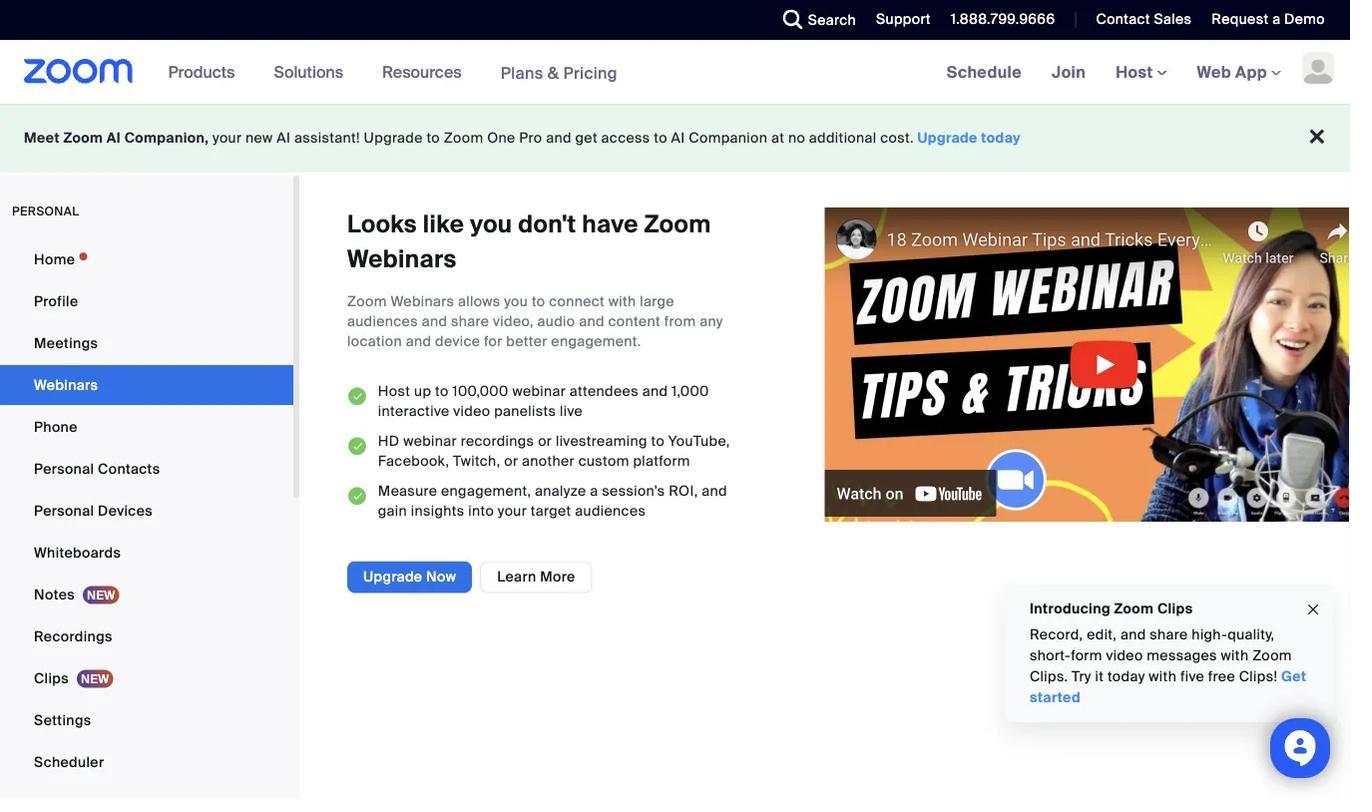 Task type: vqa. For each thing, say whether or not it's contained in the screenshot.
User Management menu item at the bottom of the page
no



Task type: locate. For each thing, give the bounding box(es) containing it.
plans & pricing link
[[501, 62, 618, 83], [501, 62, 618, 83]]

with up 'free'
[[1221, 647, 1249, 665]]

0 horizontal spatial today
[[981, 129, 1021, 147]]

0 vertical spatial webinars
[[347, 243, 457, 274]]

0 vertical spatial you
[[470, 209, 512, 240]]

like
[[423, 209, 464, 240]]

join
[[1052, 61, 1086, 82]]

and inside record, edit, and share high-quality, short-form video messages with zoom clips. try it today with five free clips!
[[1121, 626, 1146, 644]]

1 vertical spatial personal
[[34, 502, 94, 520]]

panelists
[[494, 402, 556, 421]]

1 vertical spatial host
[[378, 382, 411, 401]]

with up content
[[609, 293, 636, 311]]

0 vertical spatial share
[[451, 312, 489, 331]]

with
[[609, 293, 636, 311], [1221, 647, 1249, 665], [1149, 668, 1177, 686]]

1 vertical spatial audiences
[[575, 502, 646, 521]]

platform
[[633, 452, 691, 471]]

share up the messages
[[1150, 626, 1188, 644]]

profile
[[34, 292, 78, 310]]

webinars up device at the top of page
[[391, 293, 454, 311]]

today
[[981, 129, 1021, 147], [1108, 668, 1145, 686]]

solutions
[[274, 61, 343, 82]]

and inside meet zoom ai companion, footer
[[546, 129, 572, 147]]

1 horizontal spatial your
[[498, 502, 527, 521]]

1 horizontal spatial share
[[1150, 626, 1188, 644]]

to up audio
[[532, 293, 545, 311]]

1 horizontal spatial a
[[1273, 10, 1281, 28]]

1 vertical spatial webinars
[[391, 293, 454, 311]]

host
[[1116, 61, 1157, 82], [378, 382, 411, 401]]

banner
[[0, 40, 1350, 105]]

webinar up facebook,
[[403, 432, 457, 451]]

assistant!
[[294, 129, 360, 147]]

2 personal from the top
[[34, 502, 94, 520]]

zoom inside record, edit, and share high-quality, short-form video messages with zoom clips. try it today with five free clips!
[[1253, 647, 1292, 665]]

clips
[[1158, 599, 1193, 618], [34, 669, 69, 688]]

video down 100,000
[[453, 402, 491, 421]]

webinars down the meetings
[[34, 376, 98, 394]]

audiences down session's
[[575, 502, 646, 521]]

1 horizontal spatial or
[[538, 432, 552, 451]]

1.888.799.9666
[[951, 10, 1055, 28]]

to down "resources" "dropdown button"
[[427, 129, 440, 147]]

1 ai from the left
[[107, 129, 121, 147]]

gain
[[378, 502, 407, 521]]

0 horizontal spatial your
[[213, 129, 242, 147]]

1.888.799.9666 button
[[936, 0, 1060, 40], [951, 10, 1055, 28]]

or up the another
[[538, 432, 552, 451]]

at
[[771, 129, 785, 147]]

or
[[538, 432, 552, 451], [504, 452, 518, 471]]

new
[[246, 129, 273, 147]]

1 horizontal spatial today
[[1108, 668, 1145, 686]]

zoom inside zoom webinars allows you to connect with large audiences and share video, audio and content from any location and device for better engagement.
[[347, 293, 387, 311]]

zoom up clips!
[[1253, 647, 1292, 665]]

devices
[[98, 502, 153, 520]]

0 vertical spatial today
[[981, 129, 1021, 147]]

to right up
[[435, 382, 449, 401]]

to inside hd webinar recordings or livestreaming to youtube, facebook, twitch, or another custom platform
[[651, 432, 665, 451]]

0 vertical spatial clips
[[1158, 599, 1193, 618]]

webinar
[[512, 382, 566, 401], [403, 432, 457, 451]]

0 horizontal spatial or
[[504, 452, 518, 471]]

web app
[[1197, 61, 1268, 82]]

and up device at the top of page
[[422, 312, 447, 331]]

host for host
[[1116, 61, 1157, 82]]

you up 'video,'
[[504, 293, 528, 311]]

products
[[168, 61, 235, 82]]

1 vertical spatial clips
[[34, 669, 69, 688]]

audio
[[538, 312, 575, 331]]

and
[[546, 129, 572, 147], [422, 312, 447, 331], [579, 312, 605, 331], [406, 332, 432, 351], [642, 382, 668, 401], [702, 482, 728, 501], [1121, 626, 1146, 644]]

1 horizontal spatial ai
[[277, 129, 291, 147]]

home link
[[0, 240, 293, 279]]

cost.
[[881, 129, 914, 147]]

webinars inside zoom webinars allows you to connect with large audiences and share video, audio and content from any location and device for better engagement.
[[391, 293, 454, 311]]

with inside zoom webinars allows you to connect with large audiences and share video, audio and content from any location and device for better engagement.
[[609, 293, 636, 311]]

large
[[640, 293, 675, 311]]

video
[[453, 402, 491, 421], [1106, 647, 1143, 665]]

upgrade
[[364, 129, 423, 147], [918, 129, 978, 147], [363, 568, 423, 586]]

1 personal from the top
[[34, 460, 94, 478]]

facebook,
[[378, 452, 449, 471]]

1 vertical spatial webinar
[[403, 432, 457, 451]]

and left 1,000
[[642, 382, 668, 401]]

audiences inside measure engagement, analyze a session's roi, and gain insights into your target audiences
[[575, 502, 646, 521]]

1 horizontal spatial clips
[[1158, 599, 1193, 618]]

to up platform
[[651, 432, 665, 451]]

profile link
[[0, 281, 293, 321]]

webinars
[[347, 243, 457, 274], [391, 293, 454, 311], [34, 376, 98, 394]]

share
[[451, 312, 489, 331], [1150, 626, 1188, 644]]

audiences up the location
[[347, 312, 418, 331]]

video inside host up to 100,000 webinar attendees and 1,000 interactive video panelists live
[[453, 402, 491, 421]]

0 vertical spatial with
[[609, 293, 636, 311]]

1 vertical spatial share
[[1150, 626, 1188, 644]]

any
[[700, 312, 723, 331]]

with down the messages
[[1149, 668, 1177, 686]]

resources
[[382, 61, 462, 82]]

a down custom
[[590, 482, 598, 501]]

0 vertical spatial your
[[213, 129, 242, 147]]

companion
[[689, 129, 768, 147]]

1 vertical spatial a
[[590, 482, 598, 501]]

1 horizontal spatial with
[[1149, 668, 1177, 686]]

&
[[548, 62, 559, 83]]

0 vertical spatial video
[[453, 402, 491, 421]]

2 horizontal spatial ai
[[671, 129, 685, 147]]

free
[[1209, 668, 1236, 686]]

ai left companion,
[[107, 129, 121, 147]]

scheduler
[[34, 753, 104, 772]]

a inside measure engagement, analyze a session's roi, and gain insights into your target audiences
[[590, 482, 598, 501]]

record,
[[1030, 626, 1083, 644]]

measure engagement, analyze a session's roi, and gain insights into your target audiences
[[378, 482, 728, 521]]

ai left companion
[[671, 129, 685, 147]]

try
[[1072, 668, 1092, 686]]

1 vertical spatial video
[[1106, 647, 1143, 665]]

1 horizontal spatial webinar
[[512, 382, 566, 401]]

device
[[435, 332, 480, 351]]

you inside looks like you don't have zoom webinars
[[470, 209, 512, 240]]

1 vertical spatial with
[[1221, 647, 1249, 665]]

1 vertical spatial you
[[504, 293, 528, 311]]

host inside host up to 100,000 webinar attendees and 1,000 interactive video panelists live
[[378, 382, 411, 401]]

target
[[531, 502, 572, 521]]

content
[[608, 312, 661, 331]]

clips up high-
[[1158, 599, 1193, 618]]

get
[[1282, 668, 1307, 686]]

meet zoom ai companion, footer
[[0, 104, 1350, 173]]

your left new
[[213, 129, 242, 147]]

settings link
[[0, 701, 293, 741]]

2 horizontal spatial with
[[1221, 647, 1249, 665]]

0 vertical spatial host
[[1116, 61, 1157, 82]]

0 horizontal spatial with
[[609, 293, 636, 311]]

0 vertical spatial audiences
[[347, 312, 418, 331]]

or down recordings
[[504, 452, 518, 471]]

personal up whiteboards
[[34, 502, 94, 520]]

0 horizontal spatial video
[[453, 402, 491, 421]]

1 vertical spatial or
[[504, 452, 518, 471]]

schedule link
[[932, 40, 1037, 104]]

support link
[[861, 0, 936, 40], [876, 10, 931, 28]]

personal down phone
[[34, 460, 94, 478]]

insights
[[411, 502, 465, 521]]

0 horizontal spatial clips
[[34, 669, 69, 688]]

today inside meet zoom ai companion, footer
[[981, 129, 1021, 147]]

webinar up "panelists"
[[512, 382, 566, 401]]

hd webinar recordings or livestreaming to youtube, facebook, twitch, or another custom platform
[[378, 432, 730, 471]]

ai right new
[[277, 129, 291, 147]]

a
[[1273, 10, 1281, 28], [590, 482, 598, 501]]

0 horizontal spatial share
[[451, 312, 489, 331]]

0 horizontal spatial webinar
[[403, 432, 457, 451]]

2 vertical spatial with
[[1149, 668, 1177, 686]]

2 vertical spatial webinars
[[34, 376, 98, 394]]

zoom left one
[[444, 129, 484, 147]]

zoom up the location
[[347, 293, 387, 311]]

host inside meetings navigation
[[1116, 61, 1157, 82]]

pricing
[[563, 62, 618, 83]]

zoom right the have
[[644, 209, 711, 240]]

clips up the 'settings'
[[34, 669, 69, 688]]

0 vertical spatial personal
[[34, 460, 94, 478]]

upgrade left now
[[363, 568, 423, 586]]

and inside measure engagement, analyze a session's roi, and gain insights into your target audiences
[[702, 482, 728, 501]]

you right the like
[[470, 209, 512, 240]]

webinars down looks
[[347, 243, 457, 274]]

have
[[582, 209, 639, 240]]

video down edit,
[[1106, 647, 1143, 665]]

web app button
[[1197, 61, 1282, 82]]

your right into at the left bottom of page
[[498, 502, 527, 521]]

close image
[[1306, 599, 1322, 621]]

search
[[808, 10, 856, 29]]

2 ai from the left
[[277, 129, 291, 147]]

a left demo
[[1273, 10, 1281, 28]]

livestreaming
[[556, 432, 648, 451]]

products button
[[168, 40, 244, 104]]

and left get
[[546, 129, 572, 147]]

contact sales link
[[1081, 0, 1197, 40], [1096, 10, 1192, 28]]

up
[[414, 382, 431, 401]]

1 vertical spatial your
[[498, 502, 527, 521]]

3 ai from the left
[[671, 129, 685, 147]]

and right edit,
[[1121, 626, 1146, 644]]

0 horizontal spatial host
[[378, 382, 411, 401]]

today right it in the bottom right of the page
[[1108, 668, 1145, 686]]

1 horizontal spatial host
[[1116, 61, 1157, 82]]

location
[[347, 332, 402, 351]]

host for host up to 100,000 webinar attendees and 1,000 interactive video panelists live
[[378, 382, 411, 401]]

record, edit, and share high-quality, short-form video messages with zoom clips. try it today with five free clips!
[[1030, 626, 1292, 686]]

1 horizontal spatial audiences
[[575, 502, 646, 521]]

support
[[876, 10, 931, 28]]

video inside record, edit, and share high-quality, short-form video messages with zoom clips. try it today with five free clips!
[[1106, 647, 1143, 665]]

0 vertical spatial or
[[538, 432, 552, 451]]

app
[[1236, 61, 1268, 82]]

today down "schedule"
[[981, 129, 1021, 147]]

host up interactive
[[378, 382, 411, 401]]

personal for personal devices
[[34, 502, 94, 520]]

form
[[1071, 647, 1103, 665]]

0 vertical spatial a
[[1273, 10, 1281, 28]]

0 horizontal spatial audiences
[[347, 312, 418, 331]]

1 horizontal spatial video
[[1106, 647, 1143, 665]]

1 vertical spatial today
[[1108, 668, 1145, 686]]

0 horizontal spatial ai
[[107, 129, 121, 147]]

demo
[[1285, 10, 1325, 28]]

clips link
[[0, 659, 293, 699]]

0 vertical spatial webinar
[[512, 382, 566, 401]]

messages
[[1147, 647, 1218, 665]]

webinars inside personal menu menu
[[34, 376, 98, 394]]

share down allows
[[451, 312, 489, 331]]

learn more button
[[480, 562, 593, 593]]

and right roi,
[[702, 482, 728, 501]]

host down contact sales
[[1116, 61, 1157, 82]]

web
[[1197, 61, 1232, 82]]

analyze
[[535, 482, 586, 501]]

upgrade inside button
[[363, 568, 423, 586]]

0 horizontal spatial a
[[590, 482, 598, 501]]



Task type: describe. For each thing, give the bounding box(es) containing it.
five
[[1181, 668, 1205, 686]]

zoom up edit,
[[1114, 599, 1154, 618]]

engagement.
[[551, 332, 641, 351]]

host up to 100,000 webinar attendees and 1,000 interactive video panelists live
[[378, 382, 709, 421]]

upgrade right cost.
[[918, 129, 978, 147]]

to inside host up to 100,000 webinar attendees and 1,000 interactive video panelists live
[[435, 382, 449, 401]]

twitch,
[[453, 452, 501, 471]]

home
[[34, 250, 75, 268]]

audiences inside zoom webinars allows you to connect with large audiences and share video, audio and content from any location and device for better engagement.
[[347, 312, 418, 331]]

meet zoom ai companion, your new ai assistant! upgrade to zoom one pro and get access to ai companion at no additional cost. upgrade today
[[24, 129, 1021, 147]]

short-
[[1030, 647, 1071, 665]]

share inside record, edit, and share high-quality, short-form video messages with zoom clips. try it today with five free clips!
[[1150, 626, 1188, 644]]

get started link
[[1030, 668, 1307, 707]]

video,
[[493, 312, 534, 331]]

custom
[[579, 452, 630, 471]]

clips.
[[1030, 668, 1068, 686]]

and up engagement.
[[579, 312, 605, 331]]

your inside meet zoom ai companion, footer
[[213, 129, 242, 147]]

and inside host up to 100,000 webinar attendees and 1,000 interactive video panelists live
[[642, 382, 668, 401]]

you inside zoom webinars allows you to connect with large audiences and share video, audio and content from any location and device for better engagement.
[[504, 293, 528, 311]]

sales
[[1154, 10, 1192, 28]]

better
[[506, 332, 548, 351]]

to inside zoom webinars allows you to connect with large audiences and share video, audio and content from any location and device for better engagement.
[[532, 293, 545, 311]]

youtube,
[[669, 432, 730, 451]]

profile picture image
[[1303, 52, 1334, 84]]

allows
[[458, 293, 501, 311]]

to right access
[[654, 129, 668, 147]]

personal contacts link
[[0, 449, 293, 489]]

recordings link
[[0, 617, 293, 657]]

clips inside clips "link"
[[34, 669, 69, 688]]

quality,
[[1228, 626, 1275, 644]]

zoom logo image
[[24, 59, 133, 84]]

clips!
[[1239, 668, 1278, 686]]

schedule
[[947, 61, 1022, 82]]

search button
[[768, 0, 861, 40]]

contact
[[1096, 10, 1151, 28]]

your inside measure engagement, analyze a session's roi, and gain insights into your target audiences
[[498, 502, 527, 521]]

personal
[[12, 204, 79, 219]]

webinar inside hd webinar recordings or livestreaming to youtube, facebook, twitch, or another custom platform
[[403, 432, 457, 451]]

looks like you don't have zoom webinars
[[347, 209, 711, 274]]

personal for personal contacts
[[34, 460, 94, 478]]

personal menu menu
[[0, 240, 293, 798]]

zoom right meet
[[63, 129, 103, 147]]

personal contacts
[[34, 460, 160, 478]]

session's
[[602, 482, 665, 501]]

upgrade now
[[363, 568, 456, 586]]

from
[[664, 312, 696, 331]]

banner containing products
[[0, 40, 1350, 105]]

phone
[[34, 418, 78, 436]]

webinar inside host up to 100,000 webinar attendees and 1,000 interactive video panelists live
[[512, 382, 566, 401]]

100,000
[[452, 382, 509, 401]]

meetings navigation
[[932, 40, 1350, 105]]

whiteboards
[[34, 543, 121, 562]]

request
[[1212, 10, 1269, 28]]

edit,
[[1087, 626, 1117, 644]]

webinars inside looks like you don't have zoom webinars
[[347, 243, 457, 274]]

connect
[[549, 293, 605, 311]]

upgrade down product information navigation
[[364, 129, 423, 147]]

meetings
[[34, 334, 98, 352]]

upgrade today link
[[918, 129, 1021, 147]]

started
[[1030, 689, 1081, 707]]

phone link
[[0, 407, 293, 447]]

request a demo
[[1212, 10, 1325, 28]]

personal devices link
[[0, 491, 293, 531]]

plans
[[501, 62, 544, 83]]

introducing zoom clips
[[1030, 599, 1193, 618]]

whiteboards link
[[0, 533, 293, 573]]

attendees
[[570, 382, 639, 401]]

product information navigation
[[153, 40, 633, 105]]

meetings link
[[0, 323, 293, 363]]

now
[[426, 568, 456, 586]]

recordings
[[461, 432, 534, 451]]

more
[[540, 568, 576, 586]]

roi,
[[669, 482, 698, 501]]

companion,
[[124, 129, 209, 147]]

additional
[[809, 129, 877, 147]]

don't
[[518, 209, 576, 240]]

engagement,
[[441, 482, 531, 501]]

zoom inside looks like you don't have zoom webinars
[[644, 209, 711, 240]]

plans & pricing
[[501, 62, 618, 83]]

learn
[[497, 568, 536, 586]]

zoom webinars allows you to connect with large audiences and share video, audio and content from any location and device for better engagement.
[[347, 293, 723, 351]]

today inside record, edit, and share high-quality, short-form video messages with zoom clips. try it today with five free clips!
[[1108, 668, 1145, 686]]

get
[[575, 129, 598, 147]]

recordings
[[34, 627, 113, 646]]

contact sales
[[1096, 10, 1192, 28]]

pro
[[519, 129, 542, 147]]

learn more
[[497, 568, 576, 586]]

looks
[[347, 209, 417, 240]]

high-
[[1192, 626, 1228, 644]]

for
[[484, 332, 503, 351]]

hd
[[378, 432, 400, 451]]

join link
[[1037, 40, 1101, 104]]

and left device at the top of page
[[406, 332, 432, 351]]

1,000
[[672, 382, 709, 401]]

share inside zoom webinars allows you to connect with large audiences and share video, audio and content from any location and device for better engagement.
[[451, 312, 489, 331]]

another
[[522, 452, 575, 471]]

settings
[[34, 711, 91, 730]]



